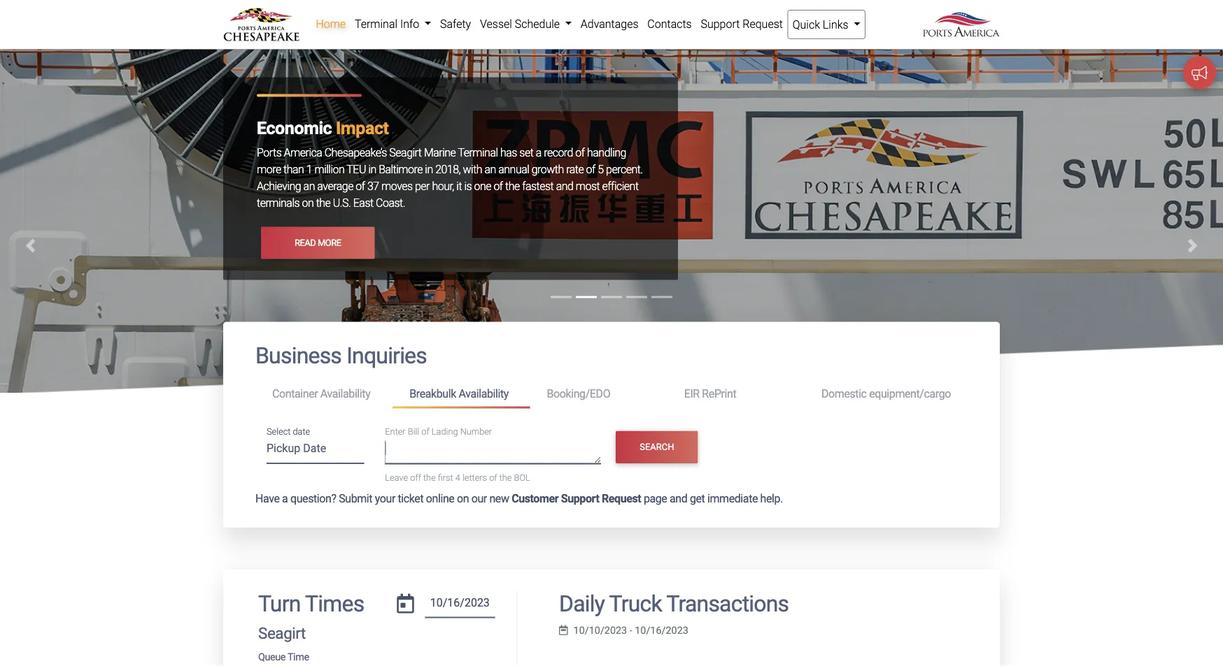 Task type: vqa. For each thing, say whether or not it's contained in the screenshot.
1
yes



Task type: describe. For each thing, give the bounding box(es) containing it.
moves
[[381, 180, 413, 193]]

seagirt inside ports america chesapeake's seagirt marine terminal has set a record of handling more than 1 million teu in baltimore in 2018,                         with an annual growth rate of 5 percent. achieving an average of 37 moves per hour, it is one of the fastest and most efficient terminals on the u.s. east coast.
[[389, 146, 422, 159]]

our
[[471, 492, 487, 506]]

domestic
[[821, 387, 867, 401]]

home
[[316, 17, 346, 30]]

enter
[[385, 427, 406, 437]]

first
[[438, 473, 453, 483]]

0 horizontal spatial an
[[303, 180, 315, 193]]

growth
[[532, 163, 564, 176]]

eir reprint
[[684, 387, 736, 401]]

the down annual on the top left
[[505, 180, 520, 193]]

search
[[640, 442, 674, 453]]

read more
[[295, 238, 341, 248]]

off
[[410, 473, 421, 483]]

4
[[455, 473, 460, 483]]

container
[[272, 387, 318, 401]]

calendar week image
[[559, 626, 568, 636]]

online
[[426, 492, 454, 506]]

info
[[400, 17, 419, 30]]

container availability link
[[255, 381, 393, 407]]

domestic equipment/cargo
[[821, 387, 951, 401]]

marine
[[424, 146, 456, 159]]

1 horizontal spatial and
[[670, 492, 687, 506]]

a inside main content
[[282, 492, 288, 506]]

contacts
[[647, 17, 692, 30]]

1 horizontal spatial an
[[485, 163, 496, 176]]

1 in from the left
[[368, 163, 376, 176]]

leave off the first 4 letters of the bol
[[385, 473, 530, 483]]

terminals
[[257, 197, 300, 210]]

0 horizontal spatial request
[[602, 492, 641, 506]]

is
[[464, 180, 472, 193]]

set
[[519, 146, 533, 159]]

queue
[[258, 652, 286, 664]]

queue time
[[258, 652, 309, 664]]

breakbulk availability link
[[393, 381, 530, 409]]

eir
[[684, 387, 700, 401]]

have
[[255, 492, 280, 506]]

of right letters
[[489, 473, 497, 483]]

advantages link
[[576, 10, 643, 38]]

with
[[463, 163, 482, 176]]

terminal info
[[355, 17, 422, 30]]

date
[[293, 427, 310, 437]]

37
[[367, 180, 379, 193]]

0 horizontal spatial terminal
[[355, 17, 397, 30]]

the left bol
[[499, 473, 512, 483]]

teu
[[347, 163, 366, 176]]

letters
[[462, 473, 487, 483]]

availability for breakbulk availability
[[459, 387, 509, 401]]

10/10/2023
[[573, 625, 627, 637]]

main content containing business inquiries
[[213, 322, 1010, 667]]

ports america chesapeake's seagirt marine terminal has set a record of handling more than 1 million teu in baltimore in 2018,                         with an annual growth rate of 5 percent. achieving an average of 37 moves per hour, it is one of the fastest and most efficient terminals on the u.s. east coast.
[[257, 146, 643, 210]]

seagirt inside main content
[[258, 625, 306, 643]]

immediate
[[707, 492, 758, 506]]

10/10/2023 - 10/16/2023
[[573, 625, 688, 637]]

new
[[489, 492, 509, 506]]

the left u.s. at the top left
[[316, 197, 330, 210]]

inquiries
[[346, 343, 427, 369]]

hour,
[[432, 180, 454, 193]]

efficient
[[602, 180, 639, 193]]

per
[[415, 180, 430, 193]]

than
[[283, 163, 304, 176]]

1
[[306, 163, 312, 176]]

handling
[[587, 146, 626, 159]]

help.
[[760, 492, 783, 506]]

one
[[474, 180, 491, 193]]

0 vertical spatial support
[[701, 17, 740, 30]]

has
[[500, 146, 517, 159]]

more
[[318, 238, 341, 248]]

your
[[375, 492, 395, 506]]

business inquiries
[[255, 343, 427, 369]]

page
[[644, 492, 667, 506]]

of up rate
[[575, 146, 585, 159]]

most
[[576, 180, 600, 193]]

safety
[[440, 17, 471, 30]]

availability for container availability
[[320, 387, 370, 401]]

vessel schedule
[[480, 17, 563, 30]]

daily
[[559, 591, 605, 618]]

rate
[[566, 163, 584, 176]]

times
[[305, 591, 364, 618]]

achieving
[[257, 180, 301, 193]]

breakbulk availability
[[410, 387, 509, 401]]

economic
[[257, 118, 332, 138]]

support request
[[701, 17, 783, 30]]

on inside ports america chesapeake's seagirt marine terminal has set a record of handling more than 1 million teu in baltimore in 2018,                         with an annual growth rate of 5 percent. achieving an average of 37 moves per hour, it is one of the fastest and most efficient terminals on the u.s. east coast.
[[302, 197, 314, 210]]

equipment/cargo
[[869, 387, 951, 401]]

none text field inside main content
[[425, 591, 495, 619]]

10/16/2023
[[635, 625, 688, 637]]



Task type: locate. For each thing, give the bounding box(es) containing it.
on
[[302, 197, 314, 210], [457, 492, 469, 506]]

schedule
[[515, 17, 560, 30]]

1 vertical spatial support
[[561, 492, 599, 506]]

1 horizontal spatial request
[[743, 17, 783, 30]]

of left 37
[[356, 180, 365, 193]]

an down 1
[[303, 180, 315, 193]]

average
[[317, 180, 353, 193]]

domestic equipment/cargo link
[[805, 381, 968, 407]]

more
[[257, 163, 281, 176]]

the right off
[[423, 473, 436, 483]]

fastest
[[522, 180, 554, 193]]

support inside main content
[[561, 492, 599, 506]]

search button
[[616, 431, 698, 464]]

of right the bill
[[421, 427, 429, 437]]

0 vertical spatial on
[[302, 197, 314, 210]]

5
[[598, 163, 604, 176]]

turn
[[258, 591, 301, 618]]

and down rate
[[556, 180, 573, 193]]

of right one
[[494, 180, 503, 193]]

0 horizontal spatial seagirt
[[258, 625, 306, 643]]

eir reprint link
[[667, 381, 805, 407]]

time
[[288, 652, 309, 664]]

vessel
[[480, 17, 512, 30]]

1 horizontal spatial a
[[536, 146, 541, 159]]

1 vertical spatial an
[[303, 180, 315, 193]]

availability down business inquiries
[[320, 387, 370, 401]]

1 availability from the left
[[320, 387, 370, 401]]

customer support request link
[[512, 492, 641, 506]]

reprint
[[702, 387, 736, 401]]

quick links link
[[787, 10, 866, 39]]

ports
[[257, 146, 281, 159]]

0 vertical spatial an
[[485, 163, 496, 176]]

in up per
[[425, 163, 433, 176]]

terminal info link
[[350, 10, 436, 38]]

leave
[[385, 473, 408, 483]]

impact
[[336, 118, 389, 138]]

an
[[485, 163, 496, 176], [303, 180, 315, 193]]

transactions
[[666, 591, 789, 618]]

submit
[[339, 492, 372, 506]]

bol
[[514, 473, 530, 483]]

advantages
[[581, 17, 639, 30]]

record
[[544, 146, 573, 159]]

in right teu
[[368, 163, 376, 176]]

home link
[[311, 10, 350, 38]]

economic engine image
[[0, 49, 1223, 577]]

terminal
[[355, 17, 397, 30], [458, 146, 498, 159]]

enter bill of lading number
[[385, 427, 492, 437]]

support
[[701, 17, 740, 30], [561, 492, 599, 506]]

0 vertical spatial request
[[743, 17, 783, 30]]

annual
[[498, 163, 529, 176]]

0 vertical spatial terminal
[[355, 17, 397, 30]]

request left page
[[602, 492, 641, 506]]

1 horizontal spatial support
[[701, 17, 740, 30]]

0 horizontal spatial and
[[556, 180, 573, 193]]

a right set at top
[[536, 146, 541, 159]]

1 vertical spatial request
[[602, 492, 641, 506]]

baltimore
[[379, 163, 423, 176]]

terminal inside ports america chesapeake's seagirt marine terminal has set a record of handling more than 1 million teu in baltimore in 2018,                         with an annual growth rate of 5 percent. achieving an average of 37 moves per hour, it is one of the fastest and most efficient terminals on the u.s. east coast.
[[458, 146, 498, 159]]

million
[[315, 163, 344, 176]]

seagirt up baltimore
[[389, 146, 422, 159]]

an right with
[[485, 163, 496, 176]]

customer
[[512, 492, 558, 506]]

select
[[267, 427, 291, 437]]

terminal left 'info'
[[355, 17, 397, 30]]

america
[[284, 146, 322, 159]]

seagirt
[[389, 146, 422, 159], [258, 625, 306, 643]]

contacts link
[[643, 10, 696, 38]]

on left our
[[457, 492, 469, 506]]

percent.
[[606, 163, 643, 176]]

availability up number
[[459, 387, 509, 401]]

get
[[690, 492, 705, 506]]

support right customer
[[561, 492, 599, 506]]

None text field
[[425, 591, 495, 619]]

on inside main content
[[457, 492, 469, 506]]

economic impact
[[257, 118, 389, 138]]

daily truck transactions
[[559, 591, 789, 618]]

support request link
[[696, 10, 787, 38]]

1 horizontal spatial terminal
[[458, 146, 498, 159]]

read
[[295, 238, 316, 248]]

a inside ports america chesapeake's seagirt marine terminal has set a record of handling more than 1 million teu in baltimore in 2018,                         with an annual growth rate of 5 percent. achieving an average of 37 moves per hour, it is one of the fastest and most efficient terminals on the u.s. east coast.
[[536, 146, 541, 159]]

terminal up with
[[458, 146, 498, 159]]

a right have
[[282, 492, 288, 506]]

1 horizontal spatial in
[[425, 163, 433, 176]]

support right contacts
[[701, 17, 740, 30]]

have a question? submit your ticket online on our new customer support request page and get immediate help.
[[255, 492, 783, 506]]

Enter Bill of Lading Number text field
[[385, 440, 601, 464]]

vessel schedule link
[[476, 10, 576, 38]]

0 horizontal spatial a
[[282, 492, 288, 506]]

1 vertical spatial and
[[670, 492, 687, 506]]

quick links
[[793, 18, 851, 31]]

turn times
[[258, 591, 364, 618]]

question?
[[290, 492, 336, 506]]

1 vertical spatial seagirt
[[258, 625, 306, 643]]

0 horizontal spatial availability
[[320, 387, 370, 401]]

1 horizontal spatial on
[[457, 492, 469, 506]]

0 vertical spatial a
[[536, 146, 541, 159]]

of left 5 on the top left of the page
[[586, 163, 595, 176]]

1 vertical spatial a
[[282, 492, 288, 506]]

the
[[505, 180, 520, 193], [316, 197, 330, 210], [423, 473, 436, 483], [499, 473, 512, 483]]

1 vertical spatial on
[[457, 492, 469, 506]]

read more link
[[261, 227, 375, 259]]

0 horizontal spatial on
[[302, 197, 314, 210]]

2 in from the left
[[425, 163, 433, 176]]

1 vertical spatial terminal
[[458, 146, 498, 159]]

east
[[353, 197, 373, 210]]

and left get
[[670, 492, 687, 506]]

chesapeake's
[[324, 146, 387, 159]]

calendar day image
[[397, 594, 414, 614]]

1 horizontal spatial availability
[[459, 387, 509, 401]]

0 vertical spatial seagirt
[[389, 146, 422, 159]]

container availability
[[272, 387, 370, 401]]

Select date text field
[[267, 437, 364, 465]]

quick
[[793, 18, 820, 31]]

links
[[823, 18, 848, 31]]

2 availability from the left
[[459, 387, 509, 401]]

bill
[[408, 427, 419, 437]]

request
[[743, 17, 783, 30], [602, 492, 641, 506]]

on right the 'terminals'
[[302, 197, 314, 210]]

it
[[456, 180, 462, 193]]

safety link
[[436, 10, 476, 38]]

u.s.
[[333, 197, 351, 210]]

0 vertical spatial and
[[556, 180, 573, 193]]

request left the quick
[[743, 17, 783, 30]]

lading
[[432, 427, 458, 437]]

1 horizontal spatial seagirt
[[389, 146, 422, 159]]

main content
[[213, 322, 1010, 667]]

booking/edo
[[547, 387, 610, 401]]

seagirt up queue time
[[258, 625, 306, 643]]

and inside ports america chesapeake's seagirt marine terminal has set a record of handling more than 1 million teu in baltimore in 2018,                         with an annual growth rate of 5 percent. achieving an average of 37 moves per hour, it is one of the fastest and most efficient terminals on the u.s. east coast.
[[556, 180, 573, 193]]

0 horizontal spatial support
[[561, 492, 599, 506]]

business
[[255, 343, 341, 369]]

0 horizontal spatial in
[[368, 163, 376, 176]]



